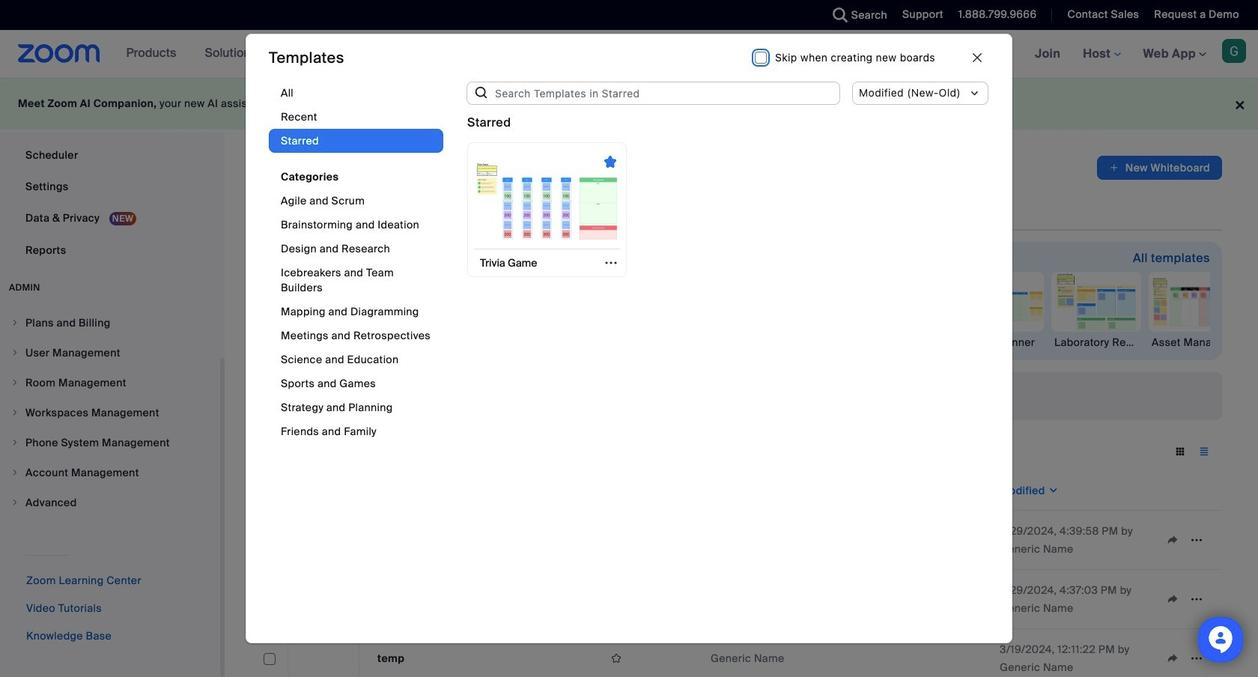 Task type: vqa. For each thing, say whether or not it's contained in the screenshot.
Me-We-Us Retrospective element
yes



Task type: describe. For each thing, give the bounding box(es) containing it.
learning experience canvas image
[[468, 273, 557, 331]]

me-we-us retrospective element
[[273, 335, 363, 350]]

thumbnail for trivia game image
[[476, 159, 618, 243]]

starred element
[[599, 471, 705, 511]]

Search Templates in Starred text field
[[489, 81, 841, 105]]

meetings navigation
[[945, 30, 1259, 79]]

categories element
[[269, 81, 444, 459]]

grid mode, not selected image
[[1169, 445, 1193, 459]]

thumbnail of temp image
[[288, 639, 359, 677]]



Task type: locate. For each thing, give the bounding box(es) containing it.
fun fact element
[[370, 335, 460, 350]]

close image
[[973, 53, 982, 62]]

admin menu menu
[[0, 309, 220, 518]]

laboratory report element
[[1052, 335, 1142, 350]]

name element
[[372, 471, 599, 511]]

cell
[[372, 511, 599, 570], [599, 511, 705, 570], [705, 511, 850, 570], [850, 511, 994, 570], [288, 520, 360, 560], [264, 535, 276, 547], [372, 570, 599, 629], [599, 570, 705, 629], [705, 570, 850, 629], [850, 570, 994, 629], [288, 579, 360, 620], [264, 594, 276, 606], [850, 629, 994, 677]]

application
[[1097, 156, 1223, 180], [261, 471, 1223, 677], [605, 647, 699, 670]]

card for template trivia game element
[[467, 143, 627, 277]]

tabs of all whiteboard page tab list
[[261, 192, 916, 231]]

asset management element
[[1149, 335, 1239, 350]]

personal menu menu
[[0, 0, 220, 267]]

project element
[[850, 471, 994, 511]]

weekly planner element
[[954, 335, 1044, 350]]

banner
[[0, 30, 1259, 79]]

Search text field
[[267, 440, 394, 464]]

temp element
[[378, 652, 405, 665]]

remove from starred image
[[605, 156, 617, 168]]

owner element
[[705, 471, 850, 511]]

digital marketing canvas image
[[566, 273, 654, 331]]

footer
[[0, 78, 1259, 130]]

product information navigation
[[115, 30, 473, 78]]

list mode, selected image
[[1193, 445, 1217, 459]]

status
[[467, 114, 511, 132]]



